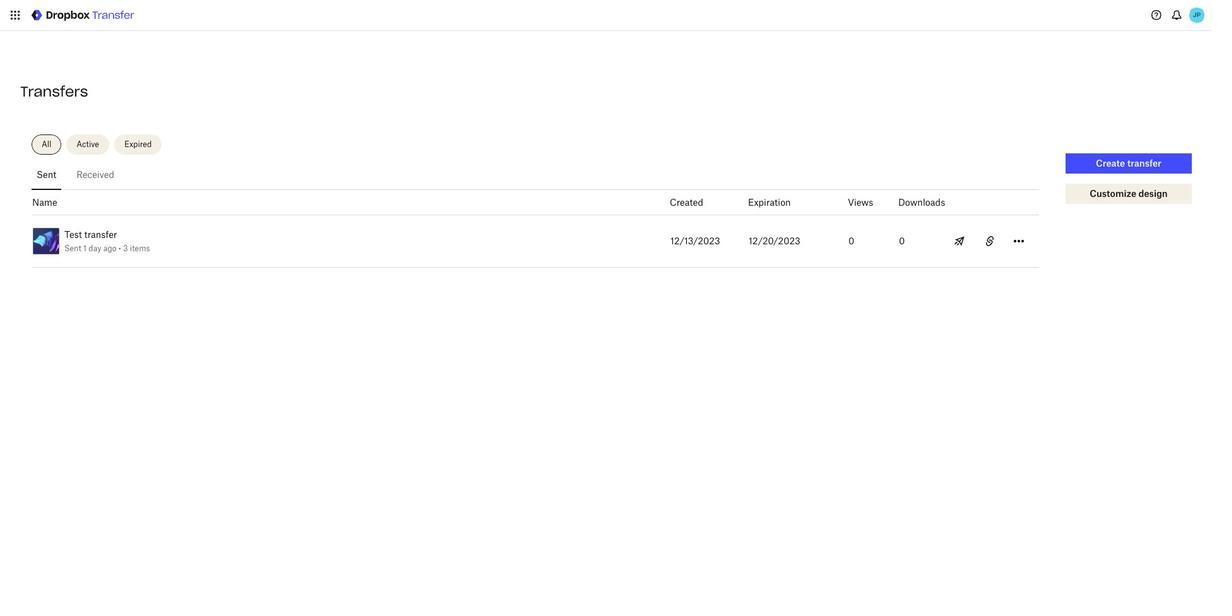 Task type: locate. For each thing, give the bounding box(es) containing it.
1 horizontal spatial transfer
[[1128, 158, 1162, 169]]

tab list
[[32, 160, 1040, 190]]

transfer actions button image
[[1012, 234, 1027, 249]]

1 horizontal spatial sent
[[64, 244, 81, 253]]

created
[[670, 197, 704, 208]]

0 vertical spatial sent
[[37, 169, 56, 180]]

transfer
[[1128, 158, 1162, 169], [84, 229, 117, 240]]

all button
[[32, 135, 61, 155]]

row
[[23, 215, 1040, 268]]

sent left 1
[[64, 244, 81, 253]]

sent tab
[[32, 160, 61, 190]]

1 horizontal spatial 0
[[900, 236, 906, 246]]

test
[[64, 229, 82, 240]]

transfer up day
[[84, 229, 117, 240]]

table
[[23, 190, 1040, 268]]

transfer up the design
[[1128, 158, 1162, 169]]

1 vertical spatial sent
[[64, 244, 81, 253]]

ago
[[103, 244, 117, 253]]

0 down views
[[849, 236, 855, 246]]

tab list containing sent
[[32, 160, 1040, 190]]

12/13/2023
[[671, 236, 721, 246]]

day
[[89, 244, 101, 253]]

copy link image
[[983, 234, 998, 249]]

downloads
[[899, 197, 946, 208]]

0 horizontal spatial transfer
[[84, 229, 117, 240]]

transfer inside button
[[1128, 158, 1162, 169]]

12/20/2023
[[749, 236, 801, 246]]

0 horizontal spatial sent
[[37, 169, 56, 180]]

jp
[[1194, 11, 1202, 19]]

0 vertical spatial transfer
[[1128, 158, 1162, 169]]

transfer inside test transfer sent 1 day ago • 3 items
[[84, 229, 117, 240]]

active
[[77, 140, 99, 149]]

expired
[[124, 140, 152, 149]]

jp button
[[1188, 5, 1208, 25]]

1 vertical spatial transfer
[[84, 229, 117, 240]]

sent up name
[[37, 169, 56, 180]]

received
[[77, 169, 114, 180]]

sent
[[37, 169, 56, 180], [64, 244, 81, 253]]

send email image
[[953, 234, 968, 249]]

design
[[1139, 188, 1169, 199]]

expired button
[[114, 135, 162, 155]]

0 horizontal spatial 0
[[849, 236, 855, 246]]

0 down downloads
[[900, 236, 906, 246]]

create
[[1097, 158, 1126, 169]]

row containing test transfer
[[23, 215, 1040, 268]]

transfers
[[20, 83, 88, 100]]

transfer for test
[[84, 229, 117, 240]]

3
[[123, 244, 128, 253]]

0
[[849, 236, 855, 246], [900, 236, 906, 246]]



Task type: vqa. For each thing, say whether or not it's contained in the screenshot.
the rightmost 0
yes



Task type: describe. For each thing, give the bounding box(es) containing it.
test transfer sent 1 day ago • 3 items
[[64, 229, 150, 253]]

name
[[32, 197, 57, 208]]

customize design
[[1091, 188, 1169, 199]]

sent inside test transfer sent 1 day ago • 3 items
[[64, 244, 81, 253]]

received tab
[[72, 160, 119, 190]]

transfer for create
[[1128, 158, 1162, 169]]

sent inside tab
[[37, 169, 56, 180]]

1 0 from the left
[[849, 236, 855, 246]]

create transfer
[[1097, 158, 1162, 169]]

1
[[83, 244, 87, 253]]

create transfer button
[[1066, 154, 1193, 174]]

2 0 from the left
[[900, 236, 906, 246]]

items
[[130, 244, 150, 253]]

active button
[[67, 135, 109, 155]]

table containing name
[[23, 190, 1040, 268]]

expiration
[[749, 197, 791, 208]]

views
[[848, 197, 874, 208]]

test transfer cell
[[23, 215, 662, 267]]

customize design button
[[1066, 184, 1193, 204]]

customize
[[1091, 188, 1137, 199]]

•
[[119, 244, 121, 253]]

all
[[42, 140, 51, 149]]



